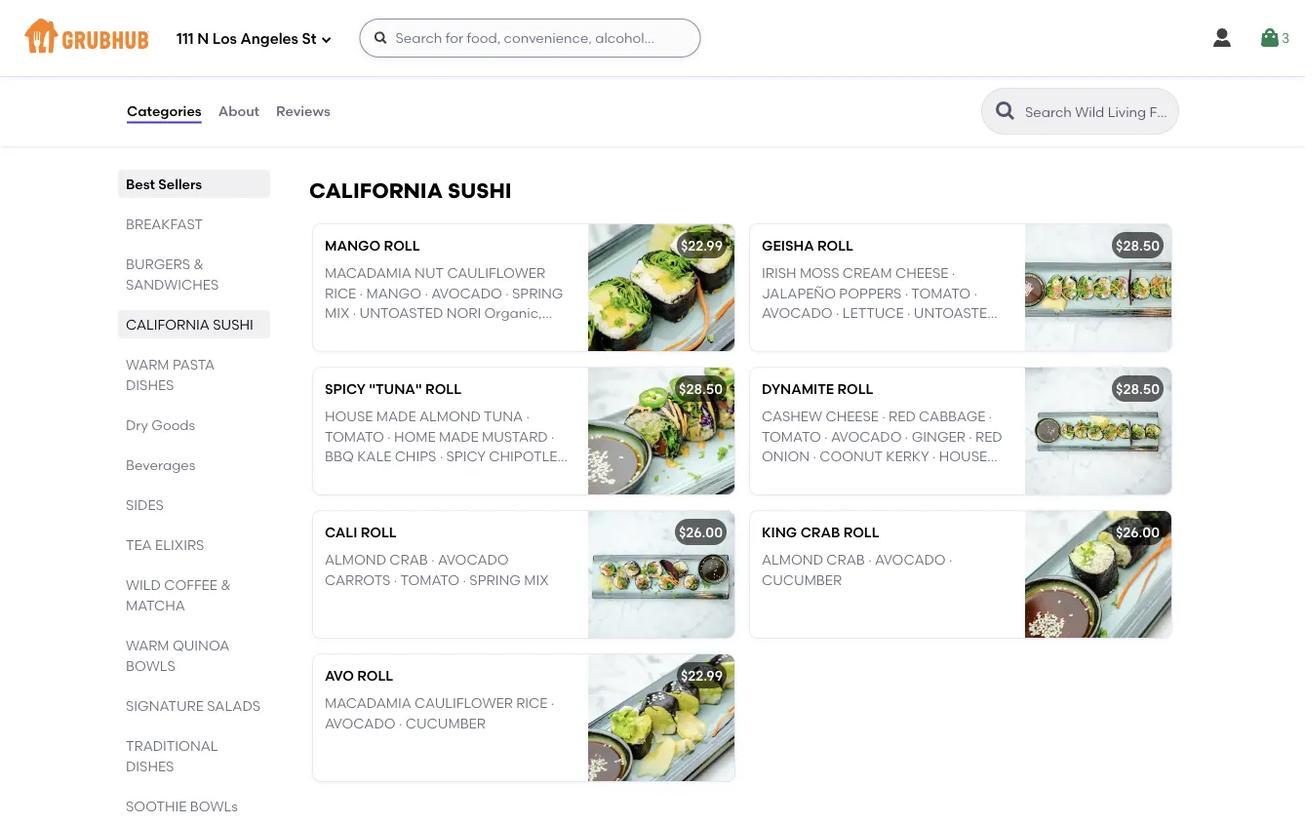 Task type: describe. For each thing, give the bounding box(es) containing it.
best sellers tab
[[126, 174, 263, 194]]

signature
[[126, 698, 204, 714]]

burgers & sandwiches
[[126, 256, 219, 293]]

almond crab · avocado · cucumber
[[762, 553, 953, 589]]

avocado inside irish moss cream cheese · jalapeño poppers · tomato · avocado · lettuce · untoasted nori   organic, gluten free, & raw
[[762, 305, 833, 322]]

marinara
[[414, 73, 487, 89]]

coffee
[[164, 577, 217, 593]]

cucumber inside macadamia cauliflower rice · avocado · cucumber
[[406, 716, 486, 732]]

crab for almond crab · avocado · cucumber
[[827, 553, 865, 569]]

king crab roll
[[762, 525, 880, 541]]

gluten inside irish moss cream cheese · jalapeño poppers · tomato · avocado · lettuce · untoasted nori   organic, gluten free, & raw
[[861, 325, 906, 342]]

geisha roll
[[762, 238, 854, 255]]

$28.50 for cashew cheese · red cabbage · tomato · avocado · ginger · red onion · coonut kerky · house made ranch · hemp oil · flax oil · untoasted nori
[[1117, 381, 1160, 398]]

untoasted inside irish moss cream cheese · jalapeño poppers · tomato · avocado · lettuce · untoasted nori   organic, gluten free, & raw
[[914, 305, 998, 322]]

sandwiches
[[126, 276, 219, 293]]

cauliflower inside macadamia nut cauliflower rice · mango · avocado · spring mix · untoasted nori  organic, gluten free, & raw
[[447, 266, 546, 282]]

roll for cashew cheese · red cabbage · tomato · avocado · ginger · red onion · coonut kerky · house made ranch · hemp oil · flax oil · untoasted nori
[[838, 381, 874, 398]]

traditional
[[126, 738, 218, 754]]

wild coffee & matcha
[[126, 577, 231, 614]]

almond crab · avocado carrots · tomato · spring mix
[[325, 553, 549, 589]]

cali roll image
[[588, 512, 735, 639]]

california sushi tab
[[126, 314, 263, 335]]

roll for macadamia nut cauliflower rice · mango · avocado · spring mix · untoasted nori  organic, gluten free, & raw
[[384, 238, 420, 255]]

organic, inside irish moss cream cheese · jalapeño poppers · tomato · avocado · lettuce · untoasted nori   organic, gluten free, & raw
[[800, 325, 858, 342]]

2 oil from the left
[[978, 468, 1001, 485]]

best
[[126, 176, 155, 192]]

mango inside macadamia nut cauliflower rice · mango · avocado · spring mix · untoasted nori  organic, gluten free, & raw
[[366, 285, 422, 302]]

avocado inside the almond crab · avocado · cucumber
[[875, 553, 946, 569]]

tea
[[126, 537, 152, 553]]

breakfast
[[126, 216, 203, 232]]

kale
[[325, 112, 359, 129]]

tomato for $28.50
[[762, 429, 821, 445]]

mix inside macadamia nut cauliflower rice · mango · avocado · spring mix · untoasted nori  organic, gluten free, & raw
[[325, 305, 350, 322]]

ricotta
[[415, 92, 475, 109]]

cashew
[[762, 409, 823, 426]]

chips
[[363, 112, 404, 129]]

1 horizontal spatial red
[[976, 429, 1003, 445]]

3 button
[[1259, 20, 1290, 56]]

dynamite roll
[[762, 381, 874, 398]]

& inside irish moss cream cheese · jalapeño poppers · tomato · avocado · lettuce · untoasted nori   organic, gluten free, & raw
[[944, 325, 955, 342]]

dry goods tab
[[126, 415, 263, 435]]

geisha roll image
[[1026, 225, 1172, 352]]

3
[[1282, 30, 1290, 46]]

soothie
[[126, 798, 187, 815]]

almond for cali
[[325, 553, 386, 569]]

angeles
[[241, 30, 299, 48]]

bowls
[[126, 658, 175, 674]]

111
[[177, 30, 194, 48]]

almond bread · walnut meatballs · marinara · pesto macadamia ricotta · arugula · kale chips
[[325, 53, 560, 129]]

matcha
[[126, 597, 185, 614]]

raw inside macadamia nut cauliflower rice · mango · avocado · spring mix · untoasted nori  organic, gluten free, & raw
[[422, 325, 451, 342]]

nori inside irish moss cream cheese · jalapeño poppers · tomato · avocado · lettuce · untoasted nori   organic, gluten free, & raw
[[762, 325, 797, 342]]

Search for food, convenience, alcohol... search field
[[360, 19, 701, 58]]

traditional dishes tab
[[126, 736, 263, 777]]

walnut
[[445, 53, 505, 69]]

salads
[[207, 698, 261, 714]]

$23.75
[[681, 25, 723, 42]]

tea elixirs tab
[[126, 535, 263, 555]]

crab for almond crab · avocado carrots · tomato · spring mix
[[390, 553, 428, 569]]

meatball
[[383, 25, 455, 42]]

pesto
[[497, 73, 541, 89]]

nori inside macadamia nut cauliflower rice · mango · avocado · spring mix · untoasted nori  organic, gluten free, & raw
[[447, 305, 481, 322]]

hemp
[[866, 468, 905, 485]]

dry
[[126, 417, 148, 433]]

moss
[[800, 266, 840, 282]]

nori inside cashew cheese · red cabbage · tomato · avocado · ginger · red onion · coonut kerky · house made ranch · hemp oil · flax oil · untoasted nori
[[856, 488, 890, 505]]

avocado inside macadamia cauliflower rice · avocado · cucumber
[[325, 716, 396, 732]]

los
[[213, 30, 237, 48]]

best sellers
[[126, 176, 202, 192]]

"tuna"
[[369, 381, 422, 398]]

geisha
[[762, 238, 815, 255]]

soothie bowls
[[126, 798, 238, 815]]

spicy "tuna" roll image
[[588, 368, 735, 495]]

macadamia inside the almond bread · walnut meatballs · marinara · pesto macadamia ricotta · arugula · kale chips
[[325, 92, 412, 109]]

dry goods
[[126, 417, 195, 433]]

0 vertical spatial mango
[[325, 238, 381, 255]]

ginger
[[912, 429, 966, 445]]

warm quinoa bowls tab
[[126, 635, 263, 676]]

warm for warm quinoa bowls
[[126, 637, 169, 654]]

kerky
[[886, 449, 930, 465]]

free, inside macadamia nut cauliflower rice · mango · avocado · spring mix · untoasted nori  organic, gluten free, & raw
[[373, 325, 405, 342]]

untoasted inside macadamia nut cauliflower rice · mango · avocado · spring mix · untoasted nori  organic, gluten free, & raw
[[360, 305, 443, 322]]

categories button
[[126, 76, 203, 146]]

quinoa
[[173, 637, 230, 654]]

warm quinoa bowls
[[126, 637, 230, 674]]

main navigation navigation
[[0, 0, 1306, 76]]

onion
[[762, 449, 810, 465]]

italian meatball sandwich image
[[588, 12, 735, 139]]

flax
[[940, 468, 975, 485]]

italian
[[325, 25, 380, 42]]

beverages
[[126, 457, 195, 473]]

0 vertical spatial sushi
[[448, 179, 512, 204]]

free, inside irish moss cream cheese · jalapeño poppers · tomato · avocado · lettuce · untoasted nori   organic, gluten free, & raw
[[909, 325, 941, 342]]

tomato inside irish moss cream cheese · jalapeño poppers · tomato · avocado · lettuce · untoasted nori   organic, gluten free, & raw
[[912, 285, 971, 302]]

reviews
[[276, 103, 331, 119]]

warm pasta dishes tab
[[126, 354, 263, 395]]

dynamite
[[762, 381, 835, 398]]

0 vertical spatial red
[[889, 409, 916, 426]]

n
[[197, 30, 209, 48]]

reviews button
[[275, 76, 332, 146]]

st
[[302, 30, 317, 48]]

burgers
[[126, 256, 190, 272]]

spring inside almond crab · avocado carrots · tomato · spring mix
[[470, 572, 521, 589]]

rice inside macadamia nut cauliflower rice · mango · avocado · spring mix · untoasted nori  organic, gluten free, & raw
[[325, 285, 356, 302]]

& inside wild coffee & matcha
[[221, 577, 231, 593]]

dynamite roll image
[[1026, 368, 1172, 495]]

roll for irish moss cream cheese · jalapeño poppers · tomato · avocado · lettuce · untoasted nori   organic, gluten free, & raw
[[818, 238, 854, 255]]

king
[[762, 525, 798, 541]]



Task type: locate. For each thing, give the bounding box(es) containing it.
free, up cabbage
[[909, 325, 941, 342]]

roll right dynamite on the right top of page
[[838, 381, 874, 398]]

oil
[[908, 468, 931, 485], [978, 468, 1001, 485]]

california sushi
[[309, 179, 512, 204], [126, 316, 254, 333]]

macadamia for avo
[[325, 696, 412, 713]]

roll up moss
[[818, 238, 854, 255]]

3 macadamia from the top
[[325, 696, 412, 713]]

crab up carrots at the left bottom of the page
[[390, 553, 428, 569]]

avo
[[325, 668, 354, 685]]

mango
[[325, 238, 381, 255], [366, 285, 422, 302]]

oil down kerky
[[908, 468, 931, 485]]

$22.99 for macadamia nut cauliflower rice · mango · avocado · spring mix · untoasted nori  organic, gluten free, & raw
[[681, 238, 723, 255]]

2 dishes from the top
[[126, 758, 174, 775]]

0 horizontal spatial organic,
[[485, 305, 542, 322]]

spicy
[[325, 381, 366, 398]]

jalapeño
[[762, 285, 836, 302]]

warm
[[126, 356, 169, 373], [126, 637, 169, 654]]

cheese inside irish moss cream cheese · jalapeño poppers · tomato · avocado · lettuce · untoasted nori   organic, gluten free, & raw
[[896, 266, 949, 282]]

macadamia down meatballs
[[325, 92, 412, 109]]

cream
[[843, 266, 893, 282]]

almond for italian
[[325, 53, 386, 69]]

house
[[940, 449, 988, 465]]

tomato for $26.00
[[401, 572, 460, 589]]

about
[[218, 103, 260, 119]]

roll right "tuna"
[[426, 381, 462, 398]]

organic, inside macadamia nut cauliflower rice · mango · avocado · spring mix · untoasted nori  organic, gluten free, & raw
[[485, 305, 542, 322]]

$22.99 for macadamia cauliflower rice · avocado · cucumber
[[681, 668, 723, 685]]

0 horizontal spatial red
[[889, 409, 916, 426]]

arugula
[[485, 92, 553, 109]]

0 horizontal spatial svg image
[[321, 34, 332, 45]]

warm inside warm quinoa bowls
[[126, 637, 169, 654]]

spicy "tuna" roll
[[325, 381, 462, 398]]

cabbage
[[919, 409, 986, 426]]

lettuce
[[843, 305, 904, 322]]

1 horizontal spatial mix
[[524, 572, 549, 589]]

svg image
[[1259, 26, 1282, 50], [373, 30, 389, 46], [321, 34, 332, 45]]

cheese inside cashew cheese · red cabbage · tomato · avocado · ginger · red onion · coonut kerky · house made ranch · hemp oil · flax oil · untoasted nori
[[826, 409, 879, 426]]

almond down king
[[762, 553, 824, 569]]

oil right flax
[[978, 468, 1001, 485]]

dishes up dry goods
[[126, 377, 174, 393]]

avocado inside almond crab · avocado carrots · tomato · spring mix
[[438, 553, 509, 569]]

almond up carrots at the left bottom of the page
[[325, 553, 386, 569]]

1 vertical spatial spring
[[470, 572, 521, 589]]

1 vertical spatial macadamia
[[325, 266, 412, 282]]

0 horizontal spatial oil
[[908, 468, 931, 485]]

2 horizontal spatial tomato
[[912, 285, 971, 302]]

0 vertical spatial california
[[309, 179, 443, 204]]

1 horizontal spatial organic,
[[800, 325, 858, 342]]

0 horizontal spatial free,
[[373, 325, 405, 342]]

nori
[[447, 305, 481, 322], [762, 325, 797, 342], [856, 488, 890, 505]]

irish
[[762, 266, 797, 282]]

1 gluten from the left
[[325, 325, 369, 342]]

rice
[[325, 285, 356, 302], [516, 696, 548, 713]]

2 vertical spatial macadamia
[[325, 696, 412, 713]]

0 horizontal spatial sushi
[[213, 316, 254, 333]]

& up the sandwiches
[[194, 256, 204, 272]]

2 horizontal spatial nori
[[856, 488, 890, 505]]

untoasted
[[360, 305, 443, 322], [914, 305, 998, 322], [769, 488, 853, 505]]

macadamia inside macadamia nut cauliflower rice · mango · avocado · spring mix · untoasted nori  organic, gluten free, & raw
[[325, 266, 412, 282]]

sushi up pasta
[[213, 316, 254, 333]]

2 horizontal spatial untoasted
[[914, 305, 998, 322]]

1 warm from the top
[[126, 356, 169, 373]]

dishes down the traditional
[[126, 758, 174, 775]]

tomato right poppers
[[912, 285, 971, 302]]

sushi down ricotta
[[448, 179, 512, 204]]

1 vertical spatial california sushi
[[126, 316, 254, 333]]

1 horizontal spatial gluten
[[861, 325, 906, 342]]

beverages tab
[[126, 455, 263, 475]]

tomato right carrots at the left bottom of the page
[[401, 572, 460, 589]]

1 vertical spatial rice
[[516, 696, 548, 713]]

1 oil from the left
[[908, 468, 931, 485]]

& right coffee
[[221, 577, 231, 593]]

california sushi inside "tab"
[[126, 316, 254, 333]]

untoasted right "lettuce"
[[914, 305, 998, 322]]

1 horizontal spatial cheese
[[896, 266, 949, 282]]

$26.00 for almond crab · avocado · cucumber
[[1116, 525, 1160, 541]]

sellers
[[158, 176, 202, 192]]

spring inside macadamia nut cauliflower rice · mango · avocado · spring mix · untoasted nori  organic, gluten free, & raw
[[512, 285, 564, 302]]

king crab roll image
[[1026, 512, 1172, 639]]

sides
[[126, 497, 164, 513]]

signature salads tab
[[126, 696, 263, 716]]

california sushi up the mango roll
[[309, 179, 512, 204]]

search icon image
[[994, 100, 1018, 123]]

0 horizontal spatial raw
[[422, 325, 451, 342]]

0 vertical spatial spring
[[512, 285, 564, 302]]

svg image right st at left
[[321, 34, 332, 45]]

2 warm from the top
[[126, 637, 169, 654]]

1 dishes from the top
[[126, 377, 174, 393]]

cheese right cream at the top of the page
[[896, 266, 949, 282]]

$26.00
[[679, 525, 723, 541], [1116, 525, 1160, 541]]

almond inside almond crab · avocado carrots · tomato · spring mix
[[325, 553, 386, 569]]

warm for warm pasta dishes
[[126, 356, 169, 373]]

crab inside almond crab · avocado carrots · tomato · spring mix
[[390, 553, 428, 569]]

0 vertical spatial california sushi
[[309, 179, 512, 204]]

burgers & sandwiches tab
[[126, 254, 263, 295]]

0 vertical spatial cauliflower
[[447, 266, 546, 282]]

wild
[[126, 577, 161, 593]]

tomato inside almond crab · avocado carrots · tomato · spring mix
[[401, 572, 460, 589]]

tea elixirs
[[126, 537, 204, 553]]

mix inside almond crab · avocado carrots · tomato · spring mix
[[524, 572, 549, 589]]

meatballs
[[325, 73, 404, 89]]

tomato inside cashew cheese · red cabbage · tomato · avocado · ginger · red onion · coonut kerky · house made ranch · hemp oil · flax oil · untoasted nori
[[762, 429, 821, 445]]

0 vertical spatial macadamia
[[325, 92, 412, 109]]

1 horizontal spatial $26.00
[[1116, 525, 1160, 541]]

irish moss cream cheese · jalapeño poppers · tomato · avocado · lettuce · untoasted nori   organic, gluten free, & raw
[[762, 266, 998, 342]]

0 horizontal spatial $26.00
[[679, 525, 723, 541]]

cashew cheese · red cabbage · tomato · avocado · ginger · red onion · coonut kerky · house made ranch · hemp oil · flax oil · untoasted nori
[[762, 409, 1003, 505]]

cali roll
[[325, 525, 397, 541]]

crab inside the almond crab · avocado · cucumber
[[827, 553, 865, 569]]

raw inside irish moss cream cheese · jalapeño poppers · tomato · avocado · lettuce · untoasted nori   organic, gluten free, & raw
[[958, 325, 987, 342]]

sushi
[[448, 179, 512, 204], [213, 316, 254, 333]]

avocado inside macadamia nut cauliflower rice · mango · avocado · spring mix · untoasted nori  organic, gluten free, & raw
[[432, 285, 502, 302]]

0 vertical spatial rice
[[325, 285, 356, 302]]

california sushi up pasta
[[126, 316, 254, 333]]

·
[[439, 53, 442, 69], [407, 73, 410, 89], [490, 73, 494, 89], [478, 92, 481, 109], [556, 92, 560, 109], [952, 266, 956, 282], [360, 285, 363, 302], [425, 285, 428, 302], [506, 285, 509, 302], [905, 285, 909, 302], [974, 285, 978, 302], [353, 305, 356, 322], [836, 305, 840, 322], [908, 305, 911, 322], [882, 409, 886, 426], [989, 409, 993, 426], [825, 429, 828, 445], [906, 429, 909, 445], [969, 429, 973, 445], [813, 449, 817, 465], [933, 449, 936, 465], [859, 468, 863, 485], [934, 468, 937, 485], [762, 488, 766, 505], [432, 553, 435, 569], [869, 553, 872, 569], [950, 553, 953, 569], [394, 572, 397, 589], [463, 572, 467, 589], [551, 696, 555, 713], [399, 716, 402, 732]]

1 vertical spatial nori
[[762, 325, 797, 342]]

dishes inside traditional dishes
[[126, 758, 174, 775]]

california inside california sushi "tab"
[[126, 316, 210, 333]]

2 macadamia from the top
[[325, 266, 412, 282]]

organic,
[[485, 305, 542, 322], [800, 325, 858, 342]]

gluten up spicy
[[325, 325, 369, 342]]

roll for almond crab · avocado carrots · tomato · spring mix
[[361, 525, 397, 541]]

categories
[[127, 103, 202, 119]]

1 horizontal spatial svg image
[[373, 30, 389, 46]]

bowls
[[190, 798, 238, 815]]

1 horizontal spatial cucumber
[[762, 572, 842, 589]]

cucumber inside the almond crab · avocado · cucumber
[[762, 572, 842, 589]]

breakfast tab
[[126, 214, 263, 234]]

Search Wild Living Foods search field
[[1024, 102, 1173, 121]]

almond inside the almond bread · walnut meatballs · marinara · pesto macadamia ricotta · arugula · kale chips
[[325, 53, 386, 69]]

1 horizontal spatial raw
[[958, 325, 987, 342]]

almond for king
[[762, 553, 824, 569]]

raw
[[422, 325, 451, 342], [958, 325, 987, 342]]

cheese up coonut
[[826, 409, 879, 426]]

dishes inside warm pasta dishes
[[126, 377, 174, 393]]

$28.50 for irish moss cream cheese · jalapeño poppers · tomato · avocado · lettuce · untoasted nori   organic, gluten free, & raw
[[1117, 238, 1160, 255]]

1 $22.99 from the top
[[681, 238, 723, 255]]

0 horizontal spatial gluten
[[325, 325, 369, 342]]

1 free, from the left
[[373, 325, 405, 342]]

red
[[889, 409, 916, 426], [976, 429, 1003, 445]]

& up "tuna"
[[408, 325, 419, 342]]

0 horizontal spatial untoasted
[[360, 305, 443, 322]]

untoasted down ranch
[[769, 488, 853, 505]]

1 vertical spatial $22.99
[[681, 668, 723, 685]]

italian meatball sandwich
[[325, 25, 537, 42]]

goods
[[152, 417, 195, 433]]

1 $26.00 from the left
[[679, 525, 723, 541]]

crab right king
[[801, 525, 841, 541]]

macadamia down 'avo roll'
[[325, 696, 412, 713]]

2 vertical spatial tomato
[[401, 572, 460, 589]]

2 horizontal spatial svg image
[[1259, 26, 1282, 50]]

1 horizontal spatial rice
[[516, 696, 548, 713]]

0 vertical spatial warm
[[126, 356, 169, 373]]

gluten inside macadamia nut cauliflower rice · mango · avocado · spring mix · untoasted nori  organic, gluten free, & raw
[[325, 325, 369, 342]]

warm inside warm pasta dishes
[[126, 356, 169, 373]]

1 horizontal spatial sushi
[[448, 179, 512, 204]]

about button
[[217, 76, 261, 146]]

0 vertical spatial tomato
[[912, 285, 971, 302]]

1 vertical spatial dishes
[[126, 758, 174, 775]]

1 vertical spatial cucumber
[[406, 716, 486, 732]]

gluten down "lettuce"
[[861, 325, 906, 342]]

1 vertical spatial mix
[[524, 572, 549, 589]]

traditional dishes
[[126, 738, 218, 775]]

untoasted inside cashew cheese · red cabbage · tomato · avocado · ginger · red onion · coonut kerky · house made ranch · hemp oil · flax oil · untoasted nori
[[769, 488, 853, 505]]

avo roll image
[[588, 655, 735, 782]]

roll right 'avo'
[[357, 668, 394, 685]]

1 macadamia from the top
[[325, 92, 412, 109]]

raw down the nut
[[422, 325, 451, 342]]

0 vertical spatial cucumber
[[762, 572, 842, 589]]

0 vertical spatial cheese
[[896, 266, 949, 282]]

red up kerky
[[889, 409, 916, 426]]

sandwich
[[459, 25, 537, 42]]

wild coffee & matcha tab
[[126, 575, 263, 616]]

1 vertical spatial organic,
[[800, 325, 858, 342]]

carrots
[[325, 572, 391, 589]]

2 $22.99 from the top
[[681, 668, 723, 685]]

$28.50
[[1117, 238, 1160, 255], [679, 381, 723, 398], [1117, 381, 1160, 398]]

rice inside macadamia cauliflower rice · avocado · cucumber
[[516, 696, 548, 713]]

0 vertical spatial organic,
[[485, 305, 542, 322]]

macadamia nut cauliflower rice · mango · avocado · spring mix · untoasted nori  organic, gluten free, & raw
[[325, 266, 564, 342]]

roll up the almond crab · avocado · cucumber
[[844, 525, 880, 541]]

avocado inside cashew cheese · red cabbage · tomato · avocado · ginger · red onion · coonut kerky · house made ranch · hemp oil · flax oil · untoasted nori
[[831, 429, 902, 445]]

$26.00 for almond crab · avocado carrots · tomato · spring mix
[[679, 525, 723, 541]]

macadamia down the mango roll
[[325, 266, 412, 282]]

macadamia for mango
[[325, 266, 412, 282]]

gluten
[[325, 325, 369, 342], [861, 325, 906, 342]]

2 $26.00 from the left
[[1116, 525, 1160, 541]]

untoasted down the nut
[[360, 305, 443, 322]]

1 vertical spatial cauliflower
[[415, 696, 513, 713]]

macadamia cauliflower rice · avocado · cucumber
[[325, 696, 555, 732]]

cali
[[325, 525, 358, 541]]

1 vertical spatial sushi
[[213, 316, 254, 333]]

& inside macadamia nut cauliflower rice · mango · avocado · spring mix · untoasted nori  organic, gluten free, & raw
[[408, 325, 419, 342]]

cucumber
[[762, 572, 842, 589], [406, 716, 486, 732]]

1 horizontal spatial oil
[[978, 468, 1001, 485]]

sides tab
[[126, 495, 263, 515]]

warm pasta dishes
[[126, 356, 215, 393]]

& up cabbage
[[944, 325, 955, 342]]

2 free, from the left
[[909, 325, 941, 342]]

crab for king crab roll
[[801, 525, 841, 541]]

free, up spicy "tuna" roll
[[373, 325, 405, 342]]

california
[[309, 179, 443, 204], [126, 316, 210, 333]]

sushi inside "tab"
[[213, 316, 254, 333]]

1 horizontal spatial free,
[[909, 325, 941, 342]]

1 vertical spatial california
[[126, 316, 210, 333]]

1 vertical spatial mango
[[366, 285, 422, 302]]

0 horizontal spatial rice
[[325, 285, 356, 302]]

almond up meatballs
[[325, 53, 386, 69]]

1 horizontal spatial california
[[309, 179, 443, 204]]

2 vertical spatial nori
[[856, 488, 890, 505]]

mango roll image
[[588, 225, 735, 352]]

pasta
[[173, 356, 215, 373]]

0 horizontal spatial mix
[[325, 305, 350, 322]]

raw up cabbage
[[958, 325, 987, 342]]

avocado
[[432, 285, 502, 302], [762, 305, 833, 322], [831, 429, 902, 445], [438, 553, 509, 569], [875, 553, 946, 569], [325, 716, 396, 732]]

avo roll
[[325, 668, 394, 685]]

made
[[762, 468, 802, 485]]

111 n los angeles st
[[177, 30, 317, 48]]

california up the mango roll
[[309, 179, 443, 204]]

nut
[[415, 266, 444, 282]]

svg image
[[1211, 26, 1234, 50]]

0 vertical spatial $22.99
[[681, 238, 723, 255]]

ranch
[[805, 468, 856, 485]]

0 horizontal spatial cheese
[[826, 409, 879, 426]]

1 vertical spatial warm
[[126, 637, 169, 654]]

macadamia
[[325, 92, 412, 109], [325, 266, 412, 282], [325, 696, 412, 713]]

0 vertical spatial mix
[[325, 305, 350, 322]]

svg image right svg image
[[1259, 26, 1282, 50]]

coonut
[[820, 449, 883, 465]]

warm up bowls
[[126, 637, 169, 654]]

1 vertical spatial cheese
[[826, 409, 879, 426]]

1 horizontal spatial untoasted
[[769, 488, 853, 505]]

0 horizontal spatial cucumber
[[406, 716, 486, 732]]

mix
[[325, 305, 350, 322], [524, 572, 549, 589]]

poppers
[[840, 285, 902, 302]]

almond
[[325, 53, 386, 69], [325, 553, 386, 569], [762, 553, 824, 569]]

1 vertical spatial tomato
[[762, 429, 821, 445]]

1 horizontal spatial nori
[[762, 325, 797, 342]]

$22.99
[[681, 238, 723, 255], [681, 668, 723, 685]]

macadamia inside macadamia cauliflower rice · avocado · cucumber
[[325, 696, 412, 713]]

0 horizontal spatial california sushi
[[126, 316, 254, 333]]

soothie bowls tab
[[126, 796, 263, 817]]

mango roll
[[325, 238, 420, 255]]

signature salads
[[126, 698, 261, 714]]

2 gluten from the left
[[861, 325, 906, 342]]

2 raw from the left
[[958, 325, 987, 342]]

0 horizontal spatial california
[[126, 316, 210, 333]]

roll up the nut
[[384, 238, 420, 255]]

crab down king crab roll
[[827, 553, 865, 569]]

bread
[[390, 53, 435, 69]]

svg image up meatballs
[[373, 30, 389, 46]]

svg image inside 3 button
[[1259, 26, 1282, 50]]

& inside burgers & sandwiches
[[194, 256, 204, 272]]

0 horizontal spatial tomato
[[401, 572, 460, 589]]

roll for macadamia cauliflower rice · avocado · cucumber
[[357, 668, 394, 685]]

1 vertical spatial red
[[976, 429, 1003, 445]]

spring
[[512, 285, 564, 302], [470, 572, 521, 589]]

elixirs
[[155, 537, 204, 553]]

0 horizontal spatial nori
[[447, 305, 481, 322]]

california down the sandwiches
[[126, 316, 210, 333]]

warm left pasta
[[126, 356, 169, 373]]

1 horizontal spatial california sushi
[[309, 179, 512, 204]]

red up house
[[976, 429, 1003, 445]]

0 vertical spatial nori
[[447, 305, 481, 322]]

1 horizontal spatial tomato
[[762, 429, 821, 445]]

&
[[194, 256, 204, 272], [408, 325, 419, 342], [944, 325, 955, 342], [221, 577, 231, 593]]

0 vertical spatial dishes
[[126, 377, 174, 393]]

cauliflower inside macadamia cauliflower rice · avocado · cucumber
[[415, 696, 513, 713]]

roll right cali
[[361, 525, 397, 541]]

tomato down cashew
[[762, 429, 821, 445]]

almond inside the almond crab · avocado · cucumber
[[762, 553, 824, 569]]

1 raw from the left
[[422, 325, 451, 342]]



Task type: vqa. For each thing, say whether or not it's contained in the screenshot.
CALIFORNIA SUSHI in tab
yes



